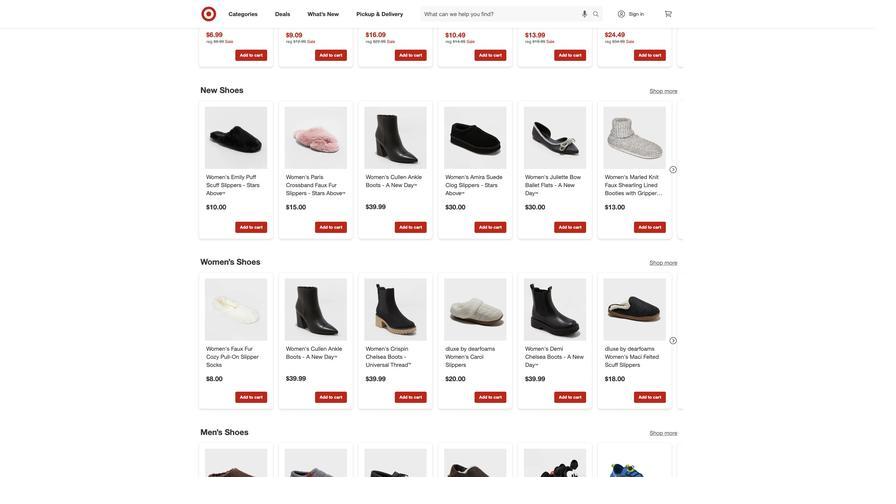 Task type: describe. For each thing, give the bounding box(es) containing it.
cat inside toddler denver winter boots - cat & jack™
[[625, 9, 634, 16]]

shop more button for men's shoes
[[650, 429, 678, 437]]

$13.99 reg $19.99 sale
[[526, 30, 555, 44]]

scuff inside women's emily puff scuff slippers - stars above™
[[206, 181, 219, 188]]

women's inside women's crispin chelsea boots - universal thread™
[[366, 345, 389, 352]]

shoes for women's shoes
[[237, 257, 260, 267]]

women's emily puff scuff slippers - stars above™ link
[[206, 173, 266, 197]]

women's marled knit faux shearling lined booties with grippers - stars above™ 4-10 $13.00
[[605, 173, 664, 211]]

amira
[[470, 173, 485, 180]]

$24.49
[[605, 30, 625, 38]]

- inside women's marled knit faux shearling lined booties with grippers - stars above™ 4-10 $13.00
[[661, 189, 664, 196]]

categories
[[229, 10, 258, 17]]

What can we help you find? suggestions appear below search field
[[421, 6, 595, 22]]

$9.09 reg $12.99 sale
[[286, 30, 315, 44]]

socks
[[206, 361, 222, 368]]

nora
[[321, 1, 333, 8]]

women's demi chelsea boots - a new day™ link
[[526, 345, 585, 369]]

toddler girls' nora slip-on ballet flats - cat & jack™
[[286, 1, 338, 24]]

jack™ inside toddler parker sneakers - cat & jack™
[[250, 9, 265, 16]]

juliette
[[550, 173, 568, 180]]

sale for $24.49
[[626, 39, 635, 44]]

delivery
[[382, 10, 403, 17]]

shop for men's shoes
[[650, 430, 663, 437]]

search button
[[590, 6, 607, 23]]

fur inside women's paris crossband faux fur slippers - stars above™
[[329, 181, 337, 188]]

cat inside the toddler girls' nora slip-on ballet flats - cat & jack™
[[286, 17, 295, 24]]

women's inside women's paris crossband faux fur slippers - stars above™
[[286, 173, 309, 180]]

jack™ inside girls' opal zipper booties - cat & jack™
[[406, 9, 420, 16]]

shop more for women's shoes
[[650, 259, 678, 266]]

girls' diana slip-on ballet flats - cat & jack™
[[446, 1, 495, 24]]

women's paris crossband faux fur slippers - stars above™
[[286, 173, 345, 196]]

boots for 'toddler denver winter boots - cat & jack™' link at right
[[605, 9, 620, 16]]

universal
[[366, 361, 389, 368]]

slippers inside women's paris crossband faux fur slippers - stars above™
[[286, 189, 307, 196]]

women's crispin chelsea boots - universal thread™
[[366, 345, 411, 368]]

$30.00 for women's juliette bow ballet flats - a new day™
[[526, 203, 545, 211]]

what's new link
[[302, 6, 348, 22]]

deals link
[[269, 6, 299, 22]]

by for $18.00
[[620, 345, 626, 352]]

& inside toddler denver winter boots - cat & jack™
[[636, 9, 639, 16]]

ballet inside 'girls' diana slip-on ballet flats - cat & jack™'
[[446, 9, 460, 16]]

women's marled knit faux shearling lined booties with grippers - stars above™ 4-10 link
[[605, 173, 665, 204]]

shop for women's shoes
[[650, 259, 663, 266]]

girls' opal zipper booties - cat & jack™
[[366, 1, 420, 16]]

toddler denver winter boots - cat & jack™
[[605, 1, 661, 16]]

women's inside women's demi chelsea boots - a new day™
[[526, 345, 549, 352]]

women's juliette bow ballet flats - a new day™
[[526, 173, 581, 196]]

stars inside women's paris crossband faux fur slippers - stars above™
[[312, 189, 325, 196]]

slippers inside dluxe by dearfoams women's maci felted scuff slippers
[[620, 361, 640, 368]]

women's paris crossband faux fur slippers - stars above™ link
[[286, 173, 346, 197]]

sneakers
[[206, 9, 230, 16]]

reg for $16.09
[[366, 39, 372, 44]]

zipper inside girls' opal zipper booties - cat & jack™
[[394, 1, 410, 8]]

women's faux fur cozy pull-on slipper socks
[[206, 345, 259, 368]]

dluxe for $20.00
[[446, 345, 459, 352]]

search
[[590, 11, 607, 18]]

men's
[[200, 427, 222, 437]]

- inside women's demi chelsea boots - a new day™
[[564, 353, 566, 360]]

girls' inside girls' opal zipper booties - cat & jack™
[[366, 1, 379, 8]]

$24.49 reg $34.99 sale
[[605, 30, 635, 44]]

stars inside women's emily puff scuff slippers - stars above™
[[247, 181, 260, 188]]

grippers
[[638, 189, 660, 196]]

10
[[645, 197, 652, 204]]

toddler girls' penelope zipper booties - cat & jack™
[[526, 1, 584, 24]]

booties inside women's marled knit faux shearling lined booties with grippers - stars above™ 4-10 $13.00
[[605, 189, 625, 196]]

- inside toddler girls' penelope zipper booties - cat & jack™
[[564, 9, 566, 16]]

women's inside women's marled knit faux shearling lined booties with grippers - stars above™ 4-10 $13.00
[[605, 173, 628, 180]]

above™ inside women's emily puff scuff slippers - stars above™
[[206, 189, 225, 196]]

crispin
[[391, 345, 408, 352]]

on inside the toddler girls' nora slip-on ballet flats - cat & jack™
[[298, 9, 305, 16]]

dearfoams for $18.00
[[628, 345, 655, 352]]

$19.99
[[533, 39, 545, 44]]

by for $20.00
[[461, 345, 467, 352]]

day™ inside women's demi chelsea boots - a new day™
[[526, 361, 538, 368]]

women's shoes
[[200, 257, 260, 267]]

jack™ inside toddler girls' penelope zipper booties - cat & jack™
[[526, 17, 540, 24]]

women's inside women's juliette bow ballet flats - a new day™
[[526, 173, 549, 180]]

new inside women's demi chelsea boots - a new day™
[[573, 353, 584, 360]]

slippers inside women's amira suede clog slippers - stars above™
[[459, 181, 480, 188]]

$10.00
[[206, 203, 226, 211]]

$14.99
[[453, 39, 466, 44]]

boots for women's crispin chelsea boots - universal thread™ link
[[388, 353, 403, 360]]

men's shoes
[[200, 427, 249, 437]]

shearling
[[619, 181, 642, 188]]

women's demi chelsea boots - a new day™
[[526, 345, 584, 368]]

ballet inside the toddler girls' nora slip-on ballet flats - cat & jack™
[[307, 9, 321, 16]]

reg for $9.09
[[286, 39, 292, 44]]

faux inside "women's faux fur cozy pull-on slipper socks"
[[231, 345, 243, 352]]

& inside the toddler girls' nora slip-on ballet flats - cat & jack™
[[296, 17, 300, 24]]

& inside girls' opal zipper booties - cat & jack™
[[401, 9, 404, 16]]

women's inside "women's faux fur cozy pull-on slipper socks"
[[206, 345, 230, 352]]

chelsea for crispin
[[366, 353, 386, 360]]

$13.00
[[605, 203, 625, 211]]

above™ inside women's marled knit faux shearling lined booties with grippers - stars above™ 4-10 $13.00
[[620, 197, 639, 204]]

pickup & delivery link
[[351, 6, 412, 22]]

above™ inside women's paris crossband faux fur slippers - stars above™
[[326, 189, 345, 196]]

- inside toddler parker sneakers - cat & jack™
[[231, 9, 233, 16]]

jack™ inside 'girls' diana slip-on ballet flats - cat & jack™'
[[446, 17, 460, 24]]

faux for women's marled knit faux shearling lined booties with grippers - stars above™ 4-10 $13.00
[[605, 181, 617, 188]]

stars inside women's amira suede clog slippers - stars above™
[[485, 181, 498, 188]]

deals
[[275, 10, 290, 17]]

boots for the top women's cullen ankle boots - a new day™ link
[[366, 181, 381, 188]]

dluxe by dearfoams women's carol slippers
[[446, 345, 495, 368]]

denver
[[625, 1, 643, 8]]

women's amira suede clog slippers - stars above™
[[446, 173, 503, 196]]

carol
[[470, 353, 484, 360]]

ballet inside women's juliette bow ballet flats - a new day™
[[526, 181, 540, 188]]

girls' inside the toddler girls' nora slip-on ballet flats - cat & jack™
[[306, 1, 319, 8]]

reg for $6.99
[[206, 39, 212, 44]]

new inside women's juliette bow ballet flats - a new day™
[[564, 181, 575, 188]]

cat inside toddler parker sneakers - cat & jack™
[[235, 9, 244, 16]]

suede
[[486, 173, 503, 180]]

lined
[[644, 181, 658, 188]]

$8.00
[[206, 375, 223, 383]]

slippers inside women's emily puff scuff slippers - stars above™
[[221, 181, 241, 188]]

a inside women's demi chelsea boots - a new day™
[[568, 353, 571, 360]]

pull-
[[221, 353, 232, 360]]

flats inside women's juliette bow ballet flats - a new day™
[[541, 181, 553, 188]]

toddler parker sneakers - cat & jack™ link
[[206, 1, 266, 17]]

$20.00
[[446, 375, 466, 383]]

women's inside women's emily puff scuff slippers - stars above™
[[206, 173, 230, 180]]

toddler girls' penelope zipper booties - cat & jack™ link
[[526, 1, 585, 25]]

thread™
[[391, 361, 411, 368]]

demi
[[550, 345, 563, 352]]

shop more button for new shoes
[[650, 87, 678, 95]]

jack™ inside the toddler girls' nora slip-on ballet flats - cat & jack™
[[301, 17, 316, 24]]

new shoes
[[200, 85, 243, 95]]

pickup
[[357, 10, 375, 17]]

& inside toddler girls' penelope zipper booties - cat & jack™
[[578, 9, 582, 16]]

$10.49 reg $14.99 sale
[[446, 30, 475, 44]]

chelsea for demi
[[526, 353, 546, 360]]

0 vertical spatial women's cullen ankle boots - a new day™
[[366, 173, 422, 188]]

pickup & delivery
[[357, 10, 403, 17]]

- inside the toddler girls' nora slip-on ballet flats - cat & jack™
[[336, 9, 338, 16]]

cozy
[[206, 353, 219, 360]]

$6.99 reg $9.99 sale
[[206, 30, 233, 44]]

shop more for new shoes
[[650, 87, 678, 94]]

penelope
[[560, 1, 584, 8]]

- inside women's paris crossband faux fur slippers - stars above™
[[308, 189, 310, 196]]

categories link
[[223, 6, 267, 22]]

- inside women's crispin chelsea boots - universal thread™
[[404, 353, 406, 360]]

girls' opal zipper booties - cat & jack™ link
[[366, 1, 425, 17]]

stars inside women's marled knit faux shearling lined booties with grippers - stars above™ 4-10 $13.00
[[605, 197, 618, 204]]

$12.99
[[293, 39, 306, 44]]

slippers inside the dluxe by dearfoams women's carol slippers
[[446, 361, 466, 368]]

women's inside the dluxe by dearfoams women's carol slippers
[[446, 353, 469, 360]]

women's inside dluxe by dearfoams women's maci felted scuff slippers
[[605, 353, 628, 360]]

above™ inside women's amira suede clog slippers - stars above™
[[446, 189, 465, 196]]

toddler for $13.99
[[526, 1, 544, 8]]



Task type: locate. For each thing, give the bounding box(es) containing it.
sign in link
[[612, 6, 655, 22]]

dearfoams up carol
[[468, 345, 495, 352]]

girls'
[[306, 1, 319, 8], [366, 1, 379, 8], [446, 1, 459, 8], [546, 1, 559, 8]]

0 horizontal spatial by
[[461, 345, 467, 352]]

boots inside toddler denver winter boots - cat & jack™
[[605, 9, 620, 16]]

0 horizontal spatial faux
[[231, 345, 243, 352]]

0 vertical spatial zipper
[[394, 1, 410, 8]]

fur up slipper
[[245, 345, 253, 352]]

reg down $10.49 in the right of the page
[[446, 39, 452, 44]]

clog
[[446, 181, 457, 188]]

sale right $34.99 on the right top of page
[[626, 39, 635, 44]]

4 girls' from the left
[[546, 1, 559, 8]]

flats inside 'girls' diana slip-on ballet flats - cat & jack™'
[[461, 9, 473, 16]]

slip- inside 'girls' diana slip-on ballet flats - cat & jack™'
[[476, 1, 488, 8]]

by up $18.00
[[620, 345, 626, 352]]

$39.99
[[366, 203, 386, 211], [286, 375, 306, 383], [366, 375, 386, 383], [526, 375, 545, 383]]

women's inside women's amira suede clog slippers - stars above™
[[446, 173, 469, 180]]

scuff up $18.00
[[605, 361, 618, 368]]

toddler inside toddler denver winter boots - cat & jack™
[[605, 1, 624, 8]]

day™ inside women's juliette bow ballet flats - a new day™
[[526, 189, 538, 196]]

speedo men's surfwalker water shoes image
[[604, 449, 666, 477], [604, 449, 666, 477]]

1 vertical spatial women's cullen ankle boots - a new day™ link
[[286, 345, 346, 361]]

on right diana
[[488, 1, 495, 8]]

1 shop more from the top
[[650, 87, 678, 94]]

1 horizontal spatial dluxe
[[605, 345, 619, 352]]

sale inside $9.09 reg $12.99 sale
[[307, 39, 315, 44]]

1 vertical spatial on
[[298, 9, 305, 16]]

$22.99
[[373, 39, 386, 44]]

reg down "$6.99"
[[206, 39, 212, 44]]

reg down $24.49
[[605, 39, 611, 44]]

sale inside $13.99 reg $19.99 sale
[[547, 39, 555, 44]]

0 horizontal spatial on
[[232, 353, 239, 360]]

reg inside $24.49 reg $34.99 sale
[[605, 39, 611, 44]]

1 vertical spatial shop more button
[[650, 259, 678, 267]]

toddler for $6.99
[[206, 1, 225, 8]]

dearfoams for $20.00
[[468, 345, 495, 352]]

2 by from the left
[[620, 345, 626, 352]]

boots for women's demi chelsea boots - a new day™ link
[[547, 353, 562, 360]]

0 horizontal spatial women's cullen ankle boots - a new day™
[[286, 345, 342, 360]]

1 vertical spatial shop
[[650, 259, 663, 266]]

in
[[641, 11, 644, 17]]

toddler inside toddler parker sneakers - cat & jack™
[[206, 1, 225, 8]]

faux for women's paris crossband faux fur slippers - stars above™
[[315, 181, 327, 188]]

1 vertical spatial fur
[[245, 345, 253, 352]]

girls' inside 'girls' diana slip-on ballet flats - cat & jack™'
[[446, 1, 459, 8]]

0 horizontal spatial cullen
[[311, 345, 327, 352]]

a
[[386, 181, 390, 188], [559, 181, 562, 188], [306, 353, 310, 360], [568, 353, 571, 360]]

reg inside $16.09 reg $22.99 sale
[[366, 39, 372, 44]]

emily
[[231, 173, 245, 180]]

1 reg from the left
[[206, 39, 212, 44]]

ankle
[[408, 173, 422, 180], [328, 345, 342, 352]]

$9.99
[[214, 39, 224, 44]]

maci
[[630, 353, 642, 360]]

paris
[[311, 173, 323, 180]]

shop more button for women's shoes
[[650, 259, 678, 267]]

dluxe by dearfoams women's carol slippers link
[[446, 345, 505, 369]]

women's
[[200, 257, 234, 267]]

0 vertical spatial fur
[[329, 181, 337, 188]]

dluxe by dearfoams men's julien clog slippers - gray image
[[285, 449, 347, 477], [285, 449, 347, 477]]

1 vertical spatial shoes
[[237, 257, 260, 267]]

0 vertical spatial scuff
[[206, 181, 219, 188]]

day™
[[404, 181, 417, 188], [526, 189, 538, 196], [324, 353, 337, 360], [526, 361, 538, 368]]

slip-
[[476, 1, 488, 8], [286, 9, 298, 16]]

to
[[249, 52, 253, 58], [329, 52, 333, 58], [409, 52, 413, 58], [489, 52, 493, 58], [568, 52, 572, 58], [648, 52, 652, 58], [249, 224, 253, 230], [329, 224, 333, 230], [409, 224, 413, 230], [489, 224, 493, 230], [568, 224, 572, 230], [648, 224, 652, 230], [249, 395, 253, 400], [329, 395, 333, 400], [409, 395, 413, 400], [489, 395, 493, 400], [568, 395, 572, 400], [648, 395, 652, 400]]

reg inside $13.99 reg $19.99 sale
[[526, 39, 532, 44]]

faux up pull- at the bottom left of page
[[231, 345, 243, 352]]

3 girls' from the left
[[446, 1, 459, 8]]

a inside women's juliette bow ballet flats - a new day™
[[559, 181, 562, 188]]

toddler for $9.09
[[286, 1, 305, 8]]

2 horizontal spatial flats
[[541, 181, 553, 188]]

dluxe by dearfoams women's maci felted scuff slippers
[[605, 345, 659, 368]]

women's paris crossband faux fur slippers - stars above™ image
[[285, 107, 347, 169], [285, 107, 347, 169]]

women's crispin chelsea boots - universal thread™ link
[[366, 345, 425, 369]]

sale right the $9.99
[[225, 39, 233, 44]]

chelsea inside women's demi chelsea boots - a new day™
[[526, 353, 546, 360]]

- inside girls' opal zipper booties - cat & jack™
[[387, 9, 389, 16]]

sale right $19.99
[[547, 39, 555, 44]]

sale for $6.99
[[225, 39, 233, 44]]

1 vertical spatial cullen
[[311, 345, 327, 352]]

reg for $24.49
[[605, 39, 611, 44]]

reg inside $10.49 reg $14.99 sale
[[446, 39, 452, 44]]

2 vertical spatial shop more
[[650, 430, 678, 437]]

- inside 'girls' diana slip-on ballet flats - cat & jack™'
[[475, 9, 477, 16]]

dluxe
[[446, 345, 459, 352], [605, 345, 619, 352]]

fur inside "women's faux fur cozy pull-on slipper socks"
[[245, 345, 253, 352]]

1 horizontal spatial slip-
[[476, 1, 488, 8]]

women's amira suede clog slippers - stars above™ image
[[444, 107, 507, 169], [444, 107, 507, 169]]

1 vertical spatial shop more
[[650, 259, 678, 266]]

2 horizontal spatial on
[[488, 1, 495, 8]]

sign
[[630, 11, 639, 17]]

scuff
[[206, 181, 219, 188], [605, 361, 618, 368]]

cat inside 'girls' diana slip-on ballet flats - cat & jack™'
[[479, 9, 487, 16]]

zipper up $13.99
[[526, 9, 542, 16]]

sale right "$22.99"
[[387, 39, 395, 44]]

2 sale from the left
[[387, 39, 395, 44]]

4 toddler from the left
[[605, 1, 624, 8]]

dluxe by dearfoams women's maci felted scuff slippers image
[[604, 279, 666, 341], [604, 279, 666, 341]]

toddler
[[206, 1, 225, 8], [286, 1, 305, 8], [526, 1, 544, 8], [605, 1, 624, 8]]

2 vertical spatial shop
[[650, 430, 663, 437]]

boots inside women's demi chelsea boots - a new day™
[[547, 353, 562, 360]]

slip- inside the toddler girls' nora slip-on ballet flats - cat & jack™
[[286, 9, 298, 16]]

sale inside $24.49 reg $34.99 sale
[[626, 39, 635, 44]]

1 horizontal spatial women's cullen ankle boots - a new day™ link
[[366, 173, 425, 189]]

1 chelsea from the left
[[366, 353, 386, 360]]

2 vertical spatial more
[[665, 430, 678, 437]]

2 more from the top
[[665, 259, 678, 266]]

crossband
[[286, 181, 314, 188]]

on left what's
[[298, 9, 305, 16]]

1 horizontal spatial ballet
[[446, 9, 460, 16]]

2 chelsea from the left
[[526, 353, 546, 360]]

2 girls' from the left
[[366, 1, 379, 8]]

slip- right diana
[[476, 1, 488, 8]]

2 vertical spatial shoes
[[225, 427, 249, 437]]

0 vertical spatial shop more button
[[650, 87, 678, 95]]

add to cart button
[[235, 50, 267, 61], [315, 50, 347, 61], [395, 50, 427, 61], [475, 50, 507, 61], [555, 50, 586, 61], [634, 50, 666, 61], [235, 222, 267, 233], [315, 222, 347, 233], [395, 222, 427, 233], [475, 222, 507, 233], [555, 222, 586, 233], [634, 222, 666, 233], [235, 392, 267, 403], [315, 392, 347, 403], [395, 392, 427, 403], [475, 392, 507, 403], [555, 392, 586, 403], [634, 392, 666, 403]]

more for women's shoes
[[665, 259, 678, 266]]

1 horizontal spatial women's cullen ankle boots - a new day™
[[366, 173, 422, 188]]

with
[[626, 189, 636, 196]]

$30.00 down women's juliette bow ballet flats - a new day™
[[526, 203, 545, 211]]

2 horizontal spatial booties
[[605, 189, 625, 196]]

3 shop more button from the top
[[650, 429, 678, 437]]

ballet
[[307, 9, 321, 16], [446, 9, 460, 16], [526, 181, 540, 188]]

flats down diana
[[461, 9, 473, 16]]

- inside women's emily puff scuff slippers - stars above™
[[243, 181, 245, 188]]

flats down the nora
[[322, 9, 334, 16]]

parker
[[227, 1, 243, 8]]

more for new shoes
[[665, 87, 678, 94]]

1 dluxe from the left
[[446, 345, 459, 352]]

marled
[[630, 173, 648, 180]]

0 horizontal spatial women's cullen ankle boots - a new day™ link
[[286, 345, 346, 361]]

2 toddler from the left
[[286, 1, 305, 8]]

reg down $16.09
[[366, 39, 372, 44]]

toddler denver winter boots - cat & jack™ link
[[605, 1, 665, 17]]

shoes for new shoes
[[220, 85, 243, 95]]

dluxe by dearfoams men's lith slide slippers image
[[205, 449, 267, 477], [205, 449, 267, 477]]

what's
[[308, 10, 326, 17]]

by up $20.00
[[461, 345, 467, 352]]

shop for new shoes
[[650, 87, 663, 94]]

shop more button
[[650, 87, 678, 95], [650, 259, 678, 267], [650, 429, 678, 437]]

boots inside women's crispin chelsea boots - universal thread™
[[388, 353, 403, 360]]

5 reg from the left
[[446, 39, 452, 44]]

women's
[[206, 173, 230, 180], [286, 173, 309, 180], [366, 173, 389, 180], [446, 173, 469, 180], [526, 173, 549, 180], [605, 173, 628, 180], [206, 345, 230, 352], [286, 345, 309, 352], [366, 345, 389, 352], [526, 345, 549, 352], [446, 353, 469, 360], [605, 353, 628, 360]]

dluxe by dearfoams men's dilan slippers - charcoal gray image
[[365, 449, 427, 477], [365, 449, 427, 477]]

women's juliette bow ballet flats - a new day™ image
[[524, 107, 586, 169], [524, 107, 586, 169]]

knit
[[649, 173, 659, 180]]

women's emily puff scuff slippers - stars above™ image
[[205, 107, 267, 169], [205, 107, 267, 169]]

reg inside $9.09 reg $12.99 sale
[[286, 39, 292, 44]]

1 shop more button from the top
[[650, 87, 678, 95]]

& inside 'girls' diana slip-on ballet flats - cat & jack™'
[[489, 9, 493, 16]]

& inside toddler parker sneakers - cat & jack™
[[245, 9, 249, 16]]

faux
[[315, 181, 327, 188], [605, 181, 617, 188], [231, 345, 243, 352]]

sale
[[225, 39, 233, 44], [387, 39, 395, 44], [626, 39, 635, 44], [307, 39, 315, 44], [467, 39, 475, 44], [547, 39, 555, 44]]

women's amira suede clog slippers - stars above™ link
[[446, 173, 505, 197]]

on inside "women's faux fur cozy pull-on slipper socks"
[[232, 353, 239, 360]]

$16.09 reg $22.99 sale
[[366, 30, 395, 44]]

reg for $13.99
[[526, 39, 532, 44]]

booties inside toddler girls' penelope zipper booties - cat & jack™
[[543, 9, 563, 16]]

girls' up what's
[[306, 1, 319, 8]]

6 reg from the left
[[526, 39, 532, 44]]

slip- up $9.09
[[286, 9, 298, 16]]

zipper up delivery
[[394, 1, 410, 8]]

$30.00 for women's amira suede clog slippers - stars above™
[[446, 203, 466, 211]]

women's juliette bow ballet flats - a new day™ link
[[526, 173, 585, 197]]

women's demi chelsea boots - a new day™ image
[[524, 279, 586, 341], [524, 279, 586, 341]]

1 horizontal spatial faux
[[315, 181, 327, 188]]

on inside 'girls' diana slip-on ballet flats - cat & jack™'
[[488, 1, 495, 8]]

dluxe by dearfoams women's carol slippers image
[[444, 279, 507, 341], [444, 279, 507, 341]]

$13.99
[[526, 30, 545, 39]]

1 dearfoams from the left
[[468, 345, 495, 352]]

0 horizontal spatial ankle
[[328, 345, 342, 352]]

1 horizontal spatial on
[[298, 9, 305, 16]]

2 shop from the top
[[650, 259, 663, 266]]

0 vertical spatial more
[[665, 87, 678, 94]]

faux inside women's marled knit faux shearling lined booties with grippers - stars above™ 4-10 $13.00
[[605, 181, 617, 188]]

dluxe for $18.00
[[605, 345, 619, 352]]

shoes for men's shoes
[[225, 427, 249, 437]]

dluxe inside dluxe by dearfoams women's maci felted scuff slippers
[[605, 345, 619, 352]]

slippers up $20.00
[[446, 361, 466, 368]]

dluxe inside the dluxe by dearfoams women's carol slippers
[[446, 345, 459, 352]]

toddler up deals
[[286, 1, 305, 8]]

$9.09
[[286, 30, 302, 39]]

1 horizontal spatial chelsea
[[526, 353, 546, 360]]

slippers down crossband
[[286, 189, 307, 196]]

0 horizontal spatial zipper
[[394, 1, 410, 8]]

0 vertical spatial shop more
[[650, 87, 678, 94]]

booties down penelope
[[543, 9, 563, 16]]

flats down juliette on the right top of the page
[[541, 181, 553, 188]]

sale for $16.09
[[387, 39, 395, 44]]

slippers down emily
[[221, 181, 241, 188]]

sale right $14.99
[[467, 39, 475, 44]]

girls' left diana
[[446, 1, 459, 8]]

1 horizontal spatial fur
[[329, 181, 337, 188]]

0 horizontal spatial flats
[[322, 9, 334, 16]]

2 horizontal spatial ballet
[[526, 181, 540, 188]]

toddler inside toddler girls' penelope zipper booties - cat & jack™
[[526, 1, 544, 8]]

toddler up $13.99
[[526, 1, 544, 8]]

women's faux fur cozy pull-on slipper socks link
[[206, 345, 266, 369]]

$34.99
[[613, 39, 625, 44]]

3 shop more from the top
[[650, 430, 678, 437]]

1 horizontal spatial booties
[[543, 9, 563, 16]]

1 horizontal spatial zipper
[[526, 9, 542, 16]]

1 vertical spatial women's cullen ankle boots - a new day™
[[286, 345, 342, 360]]

2 $30.00 from the left
[[526, 203, 545, 211]]

slippers down maci
[[620, 361, 640, 368]]

sale for $10.49
[[467, 39, 475, 44]]

by inside the dluxe by dearfoams women's carol slippers
[[461, 345, 467, 352]]

0 vertical spatial ankle
[[408, 173, 422, 180]]

new
[[327, 10, 339, 17], [200, 85, 217, 95], [391, 181, 403, 188], [564, 181, 575, 188], [311, 353, 323, 360], [573, 353, 584, 360]]

bow
[[570, 173, 581, 180]]

sale for $9.09
[[307, 39, 315, 44]]

$30.00 down clog
[[446, 203, 466, 211]]

flats inside the toddler girls' nora slip-on ballet flats - cat & jack™
[[322, 9, 334, 16]]

slipper
[[241, 353, 259, 360]]

2 vertical spatial shop more button
[[650, 429, 678, 437]]

opal
[[380, 1, 392, 8]]

chelsea
[[366, 353, 386, 360], [526, 353, 546, 360]]

5 sale from the left
[[467, 39, 475, 44]]

- inside women's amira suede clog slippers - stars above™
[[481, 181, 483, 188]]

chelsea inside women's crispin chelsea boots - universal thread™
[[366, 353, 386, 360]]

4-
[[640, 197, 645, 204]]

1 horizontal spatial $30.00
[[526, 203, 545, 211]]

jack™
[[250, 9, 265, 16], [406, 9, 420, 16], [641, 9, 655, 16], [301, 17, 316, 24], [446, 17, 460, 24], [526, 17, 540, 24]]

shop
[[650, 87, 663, 94], [650, 259, 663, 266], [650, 430, 663, 437]]

0 horizontal spatial scuff
[[206, 181, 219, 188]]

reg inside $6.99 reg $9.99 sale
[[206, 39, 212, 44]]

2 horizontal spatial faux
[[605, 181, 617, 188]]

3 toddler from the left
[[526, 1, 544, 8]]

by inside dluxe by dearfoams women's maci felted scuff slippers
[[620, 345, 626, 352]]

zipper inside toddler girls' penelope zipper booties - cat & jack™
[[526, 9, 542, 16]]

slippers down amira
[[459, 181, 480, 188]]

1 vertical spatial zipper
[[526, 9, 542, 16]]

3 shop from the top
[[650, 430, 663, 437]]

winter
[[645, 1, 661, 8]]

faux inside women's paris crossband faux fur slippers - stars above™
[[315, 181, 327, 188]]

1 horizontal spatial scuff
[[605, 361, 618, 368]]

cat inside girls' opal zipper booties - cat & jack™
[[390, 9, 399, 16]]

women's faux fur cozy pull-on slipper socks image
[[205, 279, 267, 341], [205, 279, 267, 341]]

2 reg from the left
[[366, 39, 372, 44]]

reg down $9.09
[[286, 39, 292, 44]]

more for men's shoes
[[665, 430, 678, 437]]

0 vertical spatial cullen
[[391, 173, 407, 180]]

1 shop from the top
[[650, 87, 663, 94]]

dearfoams up maci
[[628, 345, 655, 352]]

0 horizontal spatial dluxe
[[446, 345, 459, 352]]

women's emily puff scuff slippers - stars above™
[[206, 173, 260, 196]]

toddler up search
[[605, 1, 624, 8]]

jack™ inside toddler denver winter boots - cat & jack™
[[641, 9, 655, 16]]

0 horizontal spatial chelsea
[[366, 353, 386, 360]]

0 horizontal spatial fur
[[245, 345, 253, 352]]

toddler girls' nora slip-on ballet flats - cat & jack™ link
[[286, 1, 346, 25]]

0 horizontal spatial slip-
[[286, 9, 298, 16]]

1 more from the top
[[665, 87, 678, 94]]

booties inside girls' opal zipper booties - cat & jack™
[[366, 9, 385, 16]]

1 vertical spatial more
[[665, 259, 678, 266]]

reg down $13.99
[[526, 39, 532, 44]]

$15.00
[[286, 203, 306, 211]]

1 toddler from the left
[[206, 1, 225, 8]]

$18.00
[[605, 375, 625, 383]]

faux left shearling
[[605, 181, 617, 188]]

sale inside $10.49 reg $14.99 sale
[[467, 39, 475, 44]]

sale right $12.99
[[307, 39, 315, 44]]

1 vertical spatial scuff
[[605, 361, 618, 368]]

dearfoams inside dluxe by dearfoams women's maci felted scuff slippers
[[628, 345, 655, 352]]

sale for $13.99
[[547, 39, 555, 44]]

dearfoams inside the dluxe by dearfoams women's carol slippers
[[468, 345, 495, 352]]

dluxe up $18.00
[[605, 345, 619, 352]]

0 vertical spatial shop
[[650, 87, 663, 94]]

2 shop more button from the top
[[650, 259, 678, 267]]

add to cart
[[240, 52, 263, 58], [320, 52, 342, 58], [400, 52, 422, 58], [479, 52, 502, 58], [559, 52, 582, 58], [639, 52, 662, 58], [240, 224, 263, 230], [320, 224, 342, 230], [400, 224, 422, 230], [479, 224, 502, 230], [559, 224, 582, 230], [639, 224, 662, 230], [240, 395, 263, 400], [320, 395, 342, 400], [400, 395, 422, 400], [479, 395, 502, 400], [559, 395, 582, 400], [639, 395, 662, 400]]

- inside toddler denver winter boots - cat & jack™
[[622, 9, 624, 16]]

girls' left penelope
[[546, 1, 559, 8]]

boots for women's cullen ankle boots - a new day™ link to the left
[[286, 353, 301, 360]]

what's new
[[308, 10, 339, 17]]

toddler for $24.49
[[605, 1, 624, 8]]

sign in
[[630, 11, 644, 17]]

fur right crossband
[[329, 181, 337, 188]]

dluxe by dearfoams men's adan felted closed back loafer slippers image
[[444, 449, 507, 477], [444, 449, 507, 477]]

1 sale from the left
[[225, 39, 233, 44]]

women's marled knit faux shearling lined booties with grippers - stars above™ 4-10 image
[[604, 107, 666, 169], [604, 107, 666, 169]]

1 vertical spatial slip-
[[286, 9, 298, 16]]

scuff inside dluxe by dearfoams women's maci felted scuff slippers
[[605, 361, 618, 368]]

shop more for men's shoes
[[650, 430, 678, 437]]

3 reg from the left
[[605, 39, 611, 44]]

0 horizontal spatial booties
[[366, 9, 385, 16]]

- inside women's juliette bow ballet flats - a new day™
[[555, 181, 557, 188]]

0 horizontal spatial dearfoams
[[468, 345, 495, 352]]

0 vertical spatial slip-
[[476, 1, 488, 8]]

0 vertical spatial on
[[488, 1, 495, 8]]

2 dearfoams from the left
[[628, 345, 655, 352]]

scuff up "$10.00"
[[206, 181, 219, 188]]

2 vertical spatial on
[[232, 353, 239, 360]]

cart
[[254, 52, 263, 58], [334, 52, 342, 58], [414, 52, 422, 58], [494, 52, 502, 58], [574, 52, 582, 58], [653, 52, 662, 58], [254, 224, 263, 230], [334, 224, 342, 230], [414, 224, 422, 230], [494, 224, 502, 230], [574, 224, 582, 230], [653, 224, 662, 230], [254, 395, 263, 400], [334, 395, 342, 400], [414, 395, 422, 400], [494, 395, 502, 400], [574, 395, 582, 400], [653, 395, 662, 400]]

dluxe up $20.00
[[446, 345, 459, 352]]

2 dluxe from the left
[[605, 345, 619, 352]]

toddler inside the toddler girls' nora slip-on ballet flats - cat & jack™
[[286, 1, 305, 8]]

3 sale from the left
[[626, 39, 635, 44]]

girls' inside toddler girls' penelope zipper booties - cat & jack™
[[546, 1, 559, 8]]

on left slipper
[[232, 353, 239, 360]]

3 more from the top
[[665, 430, 678, 437]]

1 by from the left
[[461, 345, 467, 352]]

toddler up sneakers
[[206, 1, 225, 8]]

0 vertical spatial women's cullen ankle boots - a new day™ link
[[366, 173, 425, 189]]

1 horizontal spatial cullen
[[391, 173, 407, 180]]

faux down paris
[[315, 181, 327, 188]]

puff
[[246, 173, 256, 180]]

zipper
[[394, 1, 410, 8], [526, 9, 542, 16]]

2 shop more from the top
[[650, 259, 678, 266]]

sale inside $6.99 reg $9.99 sale
[[225, 39, 233, 44]]

diana
[[460, 1, 474, 8]]

cullen
[[391, 173, 407, 180], [311, 345, 327, 352]]

dluxe by dearfoams women's maci felted scuff slippers link
[[605, 345, 665, 369]]

1 vertical spatial ankle
[[328, 345, 342, 352]]

6 sale from the left
[[547, 39, 555, 44]]

0 horizontal spatial ballet
[[307, 9, 321, 16]]

reg for $10.49
[[446, 39, 452, 44]]

1 horizontal spatial dearfoams
[[628, 345, 655, 352]]

sale inside $16.09 reg $22.99 sale
[[387, 39, 395, 44]]

booties down opal
[[366, 9, 385, 16]]

$6.99
[[206, 30, 223, 38]]

men's disney 100 mickey mouse matching family slippers - red 10-13 image
[[524, 449, 586, 477], [524, 449, 586, 477]]

cat inside toddler girls' penelope zipper booties - cat & jack™
[[568, 9, 577, 16]]

girls' diana slip-on ballet flats - cat & jack™ link
[[446, 1, 505, 25]]

1 $30.00 from the left
[[446, 203, 466, 211]]

1 horizontal spatial ankle
[[408, 173, 422, 180]]

girls' up pickup
[[366, 1, 379, 8]]

women's crispin chelsea boots - universal thread™ image
[[365, 279, 427, 341], [365, 279, 427, 341]]

1 girls' from the left
[[306, 1, 319, 8]]

0 vertical spatial shoes
[[220, 85, 243, 95]]

1 horizontal spatial by
[[620, 345, 626, 352]]

1 horizontal spatial flats
[[461, 9, 473, 16]]

0 horizontal spatial $30.00
[[446, 203, 466, 211]]

booties up $13.00
[[605, 189, 625, 196]]

women's cullen ankle boots - a new day™ image
[[365, 107, 427, 169], [365, 107, 427, 169], [285, 279, 347, 341], [285, 279, 347, 341]]

-
[[231, 9, 233, 16], [336, 9, 338, 16], [387, 9, 389, 16], [475, 9, 477, 16], [564, 9, 566, 16], [622, 9, 624, 16], [243, 181, 245, 188], [382, 181, 385, 188], [481, 181, 483, 188], [555, 181, 557, 188], [308, 189, 310, 196], [661, 189, 664, 196], [303, 353, 305, 360], [404, 353, 406, 360], [564, 353, 566, 360]]

4 reg from the left
[[286, 39, 292, 44]]

4 sale from the left
[[307, 39, 315, 44]]



Task type: vqa. For each thing, say whether or not it's contained in the screenshot.


